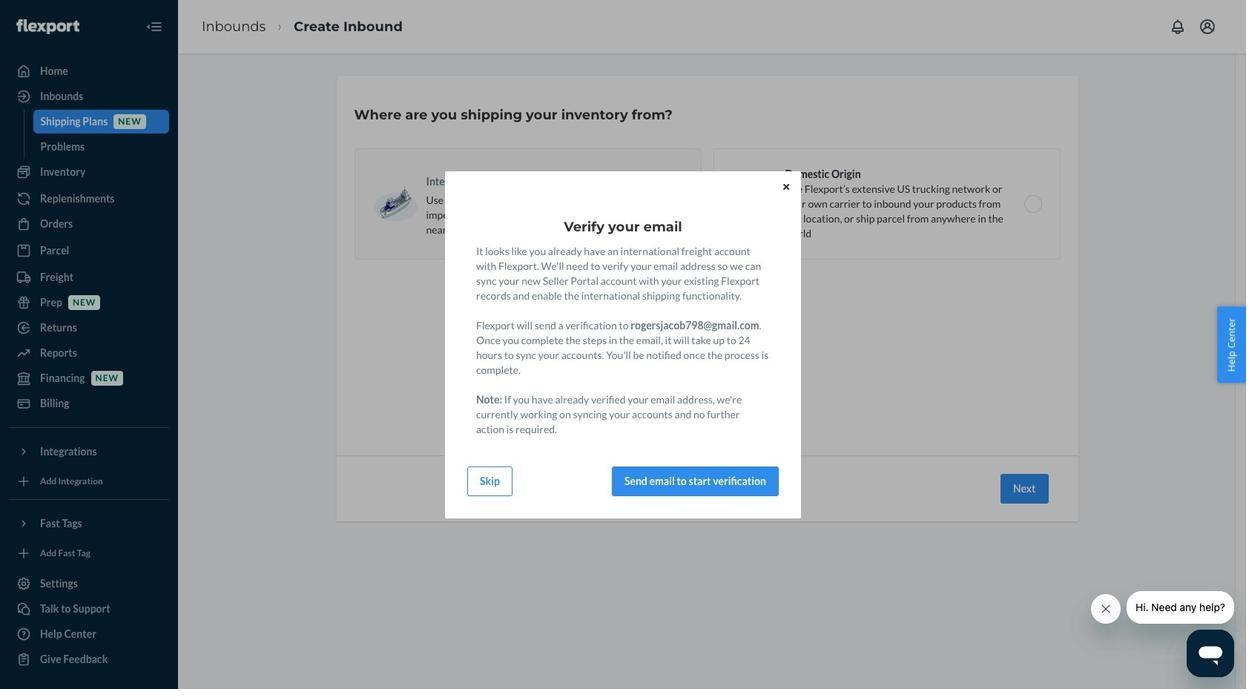 Task type: vqa. For each thing, say whether or not it's contained in the screenshot.
"CLOSE" icon
yes



Task type: locate. For each thing, give the bounding box(es) containing it.
close image
[[784, 183, 790, 191]]

dialog
[[445, 171, 802, 518]]



